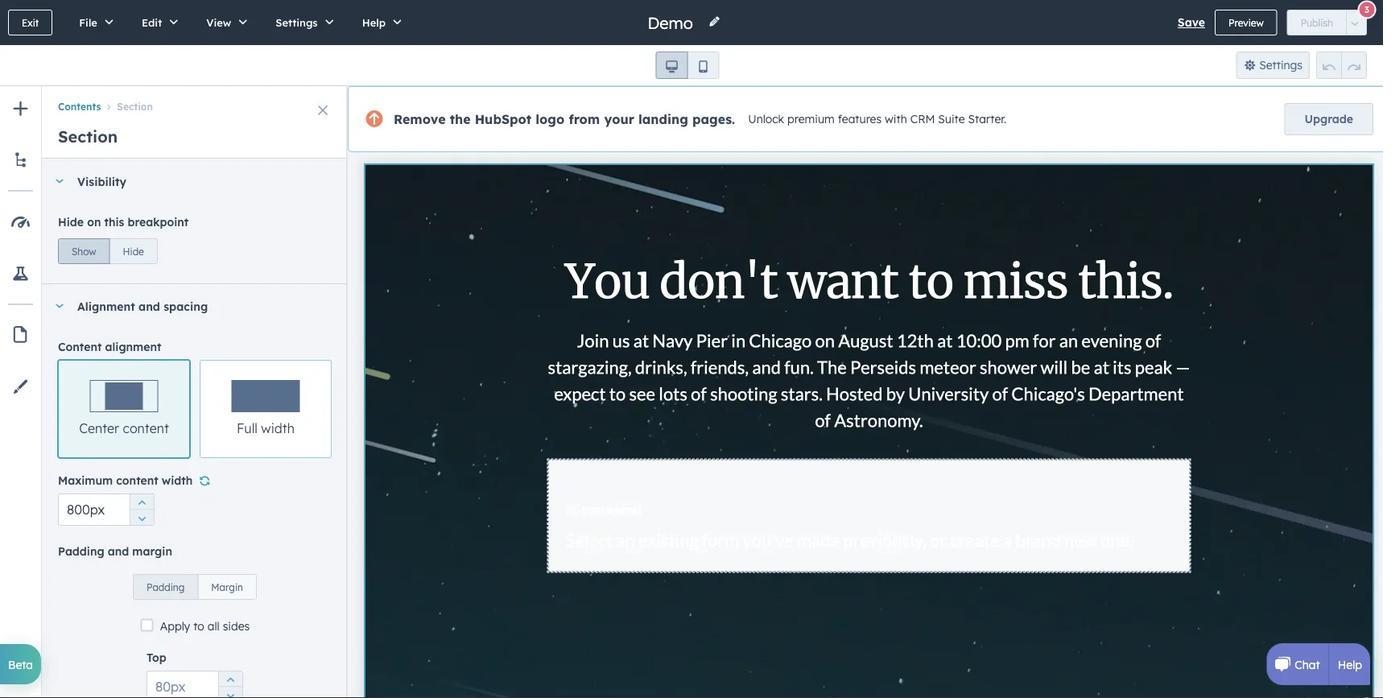 Task type: describe. For each thing, give the bounding box(es) containing it.
breakpoint
[[128, 215, 189, 229]]

maximum content width
[[58, 473, 193, 488]]

apply
[[160, 619, 190, 633]]

unlock premium features with crm suite starter.
[[748, 112, 1007, 126]]

0 vertical spatial settings button
[[259, 0, 345, 45]]

crm
[[910, 112, 935, 126]]

view
[[206, 16, 231, 29]]

0 vertical spatial section
[[117, 101, 153, 113]]

apply to all sides
[[160, 619, 250, 633]]

visibility
[[77, 174, 126, 188]]

group containing padding
[[133, 564, 257, 600]]

Full width checkbox
[[200, 360, 332, 458]]

center content
[[79, 420, 169, 436]]

and for spacing
[[139, 299, 160, 313]]

pages.
[[692, 111, 735, 127]]

beta
[[8, 657, 33, 671]]

hubspot
[[475, 111, 532, 127]]

beta button
[[0, 644, 41, 684]]

margin
[[211, 581, 243, 593]]

publish
[[1301, 17, 1333, 29]]

1 horizontal spatial settings
[[1259, 58, 1303, 72]]

help button
[[345, 0, 413, 45]]

navigation containing contents
[[42, 86, 348, 115]]

this
[[104, 215, 124, 229]]

file button
[[62, 0, 125, 45]]

alignment and spacing button
[[42, 284, 332, 328]]

show
[[72, 245, 96, 257]]

group down the maximum content width
[[130, 494, 154, 526]]

top
[[147, 651, 166, 665]]

exit
[[22, 17, 39, 29]]

to
[[193, 619, 204, 633]]

alignment
[[77, 299, 135, 313]]

Padding button
[[133, 574, 198, 600]]

publish group
[[1287, 10, 1367, 35]]

80px text field
[[147, 671, 243, 698]]

hide on this breakpoint
[[58, 215, 189, 229]]

contents
[[58, 101, 101, 113]]

maximum
[[58, 473, 113, 488]]

section button
[[101, 101, 153, 113]]

visibility button
[[42, 159, 332, 203]]

logo
[[536, 111, 565, 127]]

features
[[838, 112, 882, 126]]

all
[[208, 619, 220, 633]]

1 vertical spatial help
[[1338, 657, 1362, 671]]

exit link
[[8, 10, 53, 35]]

hide button
[[109, 238, 158, 264]]

margin
[[132, 544, 172, 558]]

content for maximum
[[116, 473, 158, 488]]

remove
[[394, 111, 446, 127]]

save
[[1178, 15, 1205, 29]]

content alignment
[[58, 340, 161, 354]]



Task type: locate. For each thing, give the bounding box(es) containing it.
0 horizontal spatial padding
[[58, 544, 104, 558]]

and left margin on the bottom left of the page
[[108, 544, 129, 558]]

caret image inside the alignment and spacing 'dropdown button'
[[55, 304, 64, 308]]

width inside checkbox
[[261, 420, 295, 436]]

and inside the alignment and spacing 'dropdown button'
[[139, 299, 160, 313]]

from
[[569, 111, 600, 127]]

padding and margin
[[58, 544, 172, 558]]

view button
[[189, 0, 259, 45]]

padding for padding and margin
[[58, 544, 104, 558]]

publish button
[[1287, 10, 1347, 35]]

hide left the on
[[58, 215, 84, 229]]

0 vertical spatial settings
[[276, 16, 318, 29]]

0 horizontal spatial help
[[362, 16, 386, 29]]

padding inside button
[[147, 581, 185, 593]]

1 vertical spatial hide
[[123, 245, 144, 257]]

group
[[656, 52, 719, 79], [1317, 52, 1367, 79], [58, 235, 158, 264], [130, 494, 154, 526], [133, 564, 257, 600], [218, 671, 242, 698]]

caret image up the content
[[55, 304, 64, 308]]

settings button
[[259, 0, 345, 45], [1237, 52, 1310, 79]]

1 horizontal spatial width
[[261, 420, 295, 436]]

1 vertical spatial padding
[[147, 581, 185, 593]]

settings right view button
[[276, 16, 318, 29]]

save button
[[1178, 13, 1205, 32]]

0 vertical spatial help
[[362, 16, 386, 29]]

1 horizontal spatial padding
[[147, 581, 185, 593]]

sides
[[223, 619, 250, 633]]

caret image inside visibility dropdown button
[[55, 179, 64, 183]]

1 vertical spatial content
[[116, 473, 158, 488]]

group up to
[[133, 564, 257, 600]]

section
[[117, 101, 153, 113], [58, 126, 118, 147]]

content inside center content option
[[123, 420, 169, 436]]

upgrade
[[1305, 112, 1354, 126]]

with
[[885, 112, 907, 126]]

1 vertical spatial and
[[108, 544, 129, 558]]

chat
[[1295, 657, 1320, 671]]

landing
[[639, 111, 688, 127]]

on
[[87, 215, 101, 229]]

Center content checkbox
[[58, 360, 190, 458]]

the
[[450, 111, 471, 127]]

alignment
[[105, 340, 161, 354]]

0 vertical spatial content
[[123, 420, 169, 436]]

group down this
[[58, 235, 158, 264]]

group containing show
[[58, 235, 158, 264]]

1 vertical spatial caret image
[[55, 304, 64, 308]]

group down "publish" group
[[1317, 52, 1367, 79]]

3
[[1365, 4, 1370, 15]]

0 vertical spatial caret image
[[55, 179, 64, 183]]

center
[[79, 420, 119, 436]]

width
[[261, 420, 295, 436], [162, 473, 193, 488]]

1 vertical spatial width
[[162, 473, 193, 488]]

hide for hide on this breakpoint
[[58, 215, 84, 229]]

suite
[[938, 112, 965, 126]]

0 horizontal spatial settings
[[276, 16, 318, 29]]

1 vertical spatial section
[[58, 126, 118, 147]]

and for margin
[[108, 544, 129, 558]]

edit
[[142, 16, 162, 29]]

1 horizontal spatial and
[[139, 299, 160, 313]]

width down center content
[[162, 473, 193, 488]]

content for center
[[123, 420, 169, 436]]

hide
[[58, 215, 84, 229], [123, 245, 144, 257]]

caret image for visibility
[[55, 179, 64, 183]]

edit button
[[125, 0, 189, 45]]

section down the contents button
[[58, 126, 118, 147]]

padding down margin on the bottom left of the page
[[147, 581, 185, 593]]

group up landing
[[656, 52, 719, 79]]

Margin button
[[198, 574, 257, 600]]

help inside button
[[362, 16, 386, 29]]

padding for padding
[[147, 581, 185, 593]]

1 vertical spatial settings button
[[1237, 52, 1310, 79]]

alignment and spacing
[[77, 299, 208, 313]]

content right the center
[[123, 420, 169, 436]]

padding down 800px text field
[[58, 544, 104, 558]]

0 horizontal spatial hide
[[58, 215, 84, 229]]

hide down hide on this breakpoint
[[123, 245, 144, 257]]

caret image left visibility
[[55, 179, 64, 183]]

1 horizontal spatial help
[[1338, 657, 1362, 671]]

and left spacing
[[139, 299, 160, 313]]

settings down preview
[[1259, 58, 1303, 72]]

full width
[[237, 420, 295, 436]]

800px text field
[[58, 494, 155, 526]]

content
[[58, 340, 102, 354]]

help
[[362, 16, 386, 29], [1338, 657, 1362, 671]]

0 vertical spatial and
[[139, 299, 160, 313]]

1 horizontal spatial settings button
[[1237, 52, 1310, 79]]

navigation
[[42, 86, 348, 115]]

file
[[79, 16, 97, 29]]

1 vertical spatial settings
[[1259, 58, 1303, 72]]

unlock
[[748, 112, 784, 126]]

content up 800px text field
[[116, 473, 158, 488]]

caret image
[[55, 179, 64, 183], [55, 304, 64, 308]]

premium
[[788, 112, 835, 126]]

hide for hide
[[123, 245, 144, 257]]

width right full
[[261, 420, 295, 436]]

0 horizontal spatial settings button
[[259, 0, 345, 45]]

remove the hubspot logo from your landing pages.
[[394, 111, 735, 127]]

settings
[[276, 16, 318, 29], [1259, 58, 1303, 72]]

show button
[[58, 238, 110, 264]]

hide inside button
[[123, 245, 144, 257]]

content
[[123, 420, 169, 436], [116, 473, 158, 488]]

contents button
[[58, 101, 101, 113]]

preview button
[[1215, 10, 1278, 35]]

starter.
[[968, 112, 1007, 126]]

group down sides
[[218, 671, 242, 698]]

0 vertical spatial hide
[[58, 215, 84, 229]]

section right the contents button
[[117, 101, 153, 113]]

preview
[[1229, 17, 1264, 29]]

spacing
[[164, 299, 208, 313]]

0 horizontal spatial width
[[162, 473, 193, 488]]

upgrade link
[[1285, 103, 1374, 135]]

2 caret image from the top
[[55, 304, 64, 308]]

0 horizontal spatial and
[[108, 544, 129, 558]]

None field
[[646, 12, 699, 33]]

close image
[[318, 105, 328, 115]]

full
[[237, 420, 258, 436]]

padding
[[58, 544, 104, 558], [147, 581, 185, 593]]

1 caret image from the top
[[55, 179, 64, 183]]

1 horizontal spatial hide
[[123, 245, 144, 257]]

your
[[604, 111, 634, 127]]

caret image for alignment and spacing
[[55, 304, 64, 308]]

0 vertical spatial padding
[[58, 544, 104, 558]]

0 vertical spatial width
[[261, 420, 295, 436]]

and
[[139, 299, 160, 313], [108, 544, 129, 558]]



Task type: vqa. For each thing, say whether or not it's contained in the screenshot.
Suite
yes



